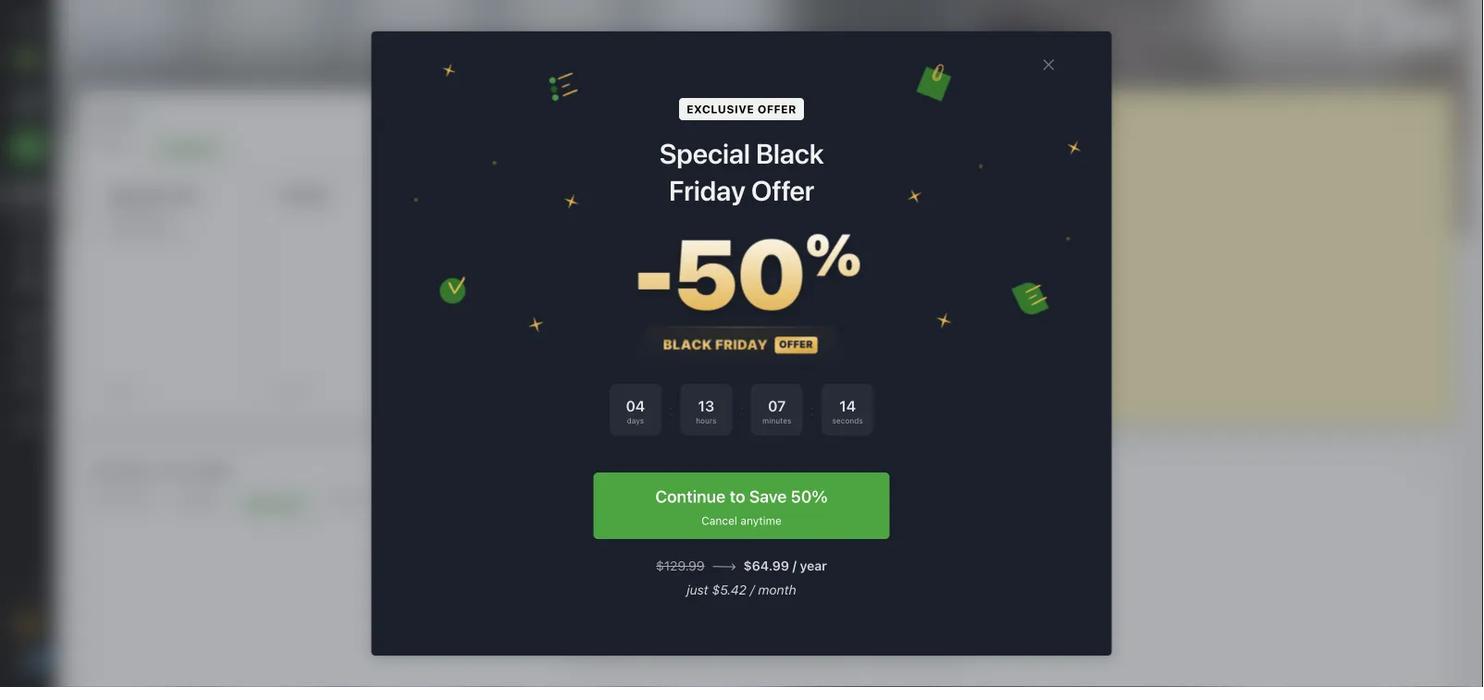 Task type: describe. For each thing, give the bounding box(es) containing it.
recently captured
[[93, 464, 231, 479]]

anytime
[[741, 515, 782, 528]]

continue
[[656, 487, 726, 507]]

presentation
[[108, 224, 183, 240]]

special
[[660, 137, 750, 170]]

the
[[144, 208, 163, 223]]

special black friday offer
[[660, 137, 824, 207]]

3 : from the left
[[811, 401, 815, 419]]

for
[[855, 650, 874, 668]]

and
[[731, 650, 756, 668]]

web
[[93, 492, 119, 507]]

$64.99 / year
[[744, 559, 827, 574]]

images
[[175, 492, 218, 507]]

create new note
[[802, 305, 906, 323]]

$129.99
[[656, 559, 705, 574]]

year
[[800, 559, 827, 574]]

pad
[[1090, 110, 1116, 125]]

notes inside meeting notes finish the presentation
[[162, 187, 199, 203]]

07
[[768, 398, 786, 415]]

customize button
[[1353, 15, 1454, 44]]

keeping.
[[910, 650, 967, 668]]

note
[[878, 305, 906, 323]]

finish
[[108, 208, 141, 223]]

recently captured button
[[89, 461, 231, 483]]

monday, november 20, 2023
[[1159, 23, 1324, 36]]

just $5.42 / month
[[687, 583, 797, 598]]

recent
[[93, 137, 134, 152]]

20,
[[1277, 23, 1293, 36]]

hours
[[696, 417, 717, 425]]

good
[[78, 19, 122, 40]]

suggested
[[157, 137, 221, 152]]

$64.99
[[744, 559, 790, 574]]

1 nov from the left
[[108, 385, 129, 398]]

create new note button
[[775, 172, 934, 411]]

documents tab
[[240, 492, 308, 511]]

web clips
[[93, 492, 153, 507]]

04 days
[[626, 398, 645, 425]]

2023
[[1296, 23, 1324, 36]]

14
[[840, 398, 856, 415]]

clips
[[123, 492, 153, 507]]

cancel
[[702, 515, 738, 528]]

notes inside 'button'
[[93, 109, 136, 124]]

offer
[[751, 174, 815, 207]]

04
[[626, 398, 645, 415]]

2 nov 7 from the left
[[279, 385, 309, 398]]

continue to save 50% cancel anytime
[[656, 487, 828, 528]]

safe
[[878, 650, 906, 668]]



Task type: locate. For each thing, give the bounding box(es) containing it.
untitled
[[279, 187, 328, 203], [619, 187, 669, 203]]

meeting
[[108, 187, 159, 203]]

1 horizontal spatial /
[[793, 559, 797, 574]]

0 vertical spatial /
[[793, 559, 797, 574]]

: right "13 hours"
[[740, 401, 744, 419]]

save
[[750, 487, 787, 507]]

kendall!
[[203, 19, 267, 40]]

audio tab
[[331, 492, 365, 511]]

07 minutes
[[763, 398, 792, 425]]

1 horizontal spatial 7
[[302, 385, 309, 398]]

tab list containing recent
[[81, 137, 984, 155]]

minutes
[[763, 417, 792, 425]]

1 tab list from the top
[[81, 137, 984, 155]]

images tab
[[175, 492, 218, 511]]

morning,
[[127, 19, 198, 40]]

0 horizontal spatial untitled
[[279, 187, 328, 203]]

13 hours
[[696, 398, 717, 425]]

2 tab list from the top
[[81, 492, 1450, 511]]

notes
[[93, 109, 136, 124], [162, 187, 199, 203]]

1 vertical spatial notes
[[162, 187, 199, 203]]

0 vertical spatial tab list
[[81, 137, 984, 155]]

new
[[848, 305, 875, 323]]

3 7 from the left
[[643, 385, 649, 398]]

notes up recent at the left of page
[[93, 109, 136, 124]]

settings image
[[17, 11, 39, 33]]

captured
[[162, 464, 231, 479]]

1 horizontal spatial nov 7
[[279, 385, 309, 398]]

Start writing… text field
[[1026, 138, 1452, 408]]

0 horizontal spatial :
[[669, 401, 673, 419]]

month
[[758, 583, 797, 598]]

tree
[[0, 179, 56, 586]]

seconds
[[833, 417, 863, 425]]

/
[[793, 559, 797, 574], [750, 583, 755, 598]]

2 nov from the left
[[279, 385, 299, 398]]

notes up "the"
[[162, 187, 199, 203]]

monday,
[[1159, 23, 1209, 36]]

2 untitled from the left
[[619, 187, 669, 203]]

notes button
[[89, 106, 158, 128]]

/ left year
[[793, 559, 797, 574]]

scratch
[[1026, 110, 1086, 125]]

7
[[132, 385, 138, 398], [302, 385, 309, 398], [643, 385, 649, 398]]

just
[[687, 583, 709, 598]]

store
[[565, 650, 601, 668]]

scratch pad
[[1026, 110, 1116, 125]]

offer
[[758, 103, 797, 116]]

black
[[756, 137, 824, 170]]

0 vertical spatial notes
[[93, 109, 136, 124]]

0 horizontal spatial 7
[[132, 385, 138, 398]]

2 horizontal spatial nov
[[619, 385, 640, 398]]

2 horizontal spatial :
[[811, 401, 815, 419]]

exclusive
[[687, 103, 755, 116]]

pdfs,
[[605, 650, 644, 668]]

3 nov 7 from the left
[[619, 385, 649, 398]]

0 horizontal spatial notes
[[93, 109, 136, 124]]

recently
[[93, 464, 158, 479]]

days
[[627, 417, 644, 425]]

1 7 from the left
[[132, 385, 138, 398]]

:
[[669, 401, 673, 419], [740, 401, 744, 419], [811, 401, 815, 419]]

tab list for notes
[[81, 137, 984, 155]]

/ right the $5.42
[[750, 583, 755, 598]]

1 horizontal spatial untitled
[[619, 187, 669, 203]]

2 horizontal spatial nov 7
[[619, 385, 649, 398]]

tab list for recently captured
[[81, 492, 1450, 511]]

scratch pad button
[[1022, 106, 1116, 129]]

black friday offer image
[[17, 614, 39, 636]]

customize
[[1386, 22, 1447, 36]]

good morning, kendall!
[[78, 19, 267, 40]]

store pdfs, documents, and presentations for safe keeping.
[[565, 650, 967, 668]]

1 nov 7 from the left
[[108, 385, 138, 398]]

documents
[[240, 492, 308, 507]]

2 horizontal spatial 7
[[643, 385, 649, 398]]

14 seconds
[[833, 398, 863, 425]]

web clips tab
[[93, 492, 153, 511]]

presentations
[[760, 650, 852, 668]]

1 horizontal spatial :
[[740, 401, 744, 419]]

$5.42
[[712, 583, 747, 598]]

nov 7
[[108, 385, 138, 398], [279, 385, 309, 398], [619, 385, 649, 398]]

1 vertical spatial /
[[750, 583, 755, 598]]

1 vertical spatial tab list
[[81, 492, 1450, 511]]

0 horizontal spatial nov 7
[[108, 385, 138, 398]]

friday
[[669, 174, 746, 207]]

tab list
[[81, 137, 984, 155], [81, 492, 1450, 511]]

2 : from the left
[[740, 401, 744, 419]]

tab list containing web clips
[[81, 492, 1450, 511]]

to
[[730, 487, 746, 507]]

1 horizontal spatial nov
[[279, 385, 299, 398]]

2 7 from the left
[[302, 385, 309, 398]]

1 horizontal spatial notes
[[162, 187, 199, 203]]

13
[[698, 398, 715, 415]]

november
[[1212, 23, 1274, 36]]

exclusive offer
[[687, 103, 797, 116]]

recent tab
[[93, 137, 134, 155]]

meeting notes finish the presentation
[[108, 187, 199, 240]]

suggested tab
[[157, 137, 221, 155]]

50%
[[791, 487, 828, 507]]

create
[[802, 305, 845, 323]]

1 : from the left
[[669, 401, 673, 419]]

documents,
[[648, 650, 727, 668]]

1 untitled from the left
[[279, 187, 328, 203]]

home image
[[17, 182, 39, 205]]

: left 14 seconds
[[811, 401, 815, 419]]

0 horizontal spatial nov
[[108, 385, 129, 398]]

nov
[[108, 385, 129, 398], [279, 385, 299, 398], [619, 385, 640, 398]]

3 nov from the left
[[619, 385, 640, 398]]

0 horizontal spatial /
[[750, 583, 755, 598]]

audio
[[331, 492, 365, 507]]

: left "13 hours"
[[669, 401, 673, 419]]



Task type: vqa. For each thing, say whether or not it's contained in the screenshot.
rightmost A
no



